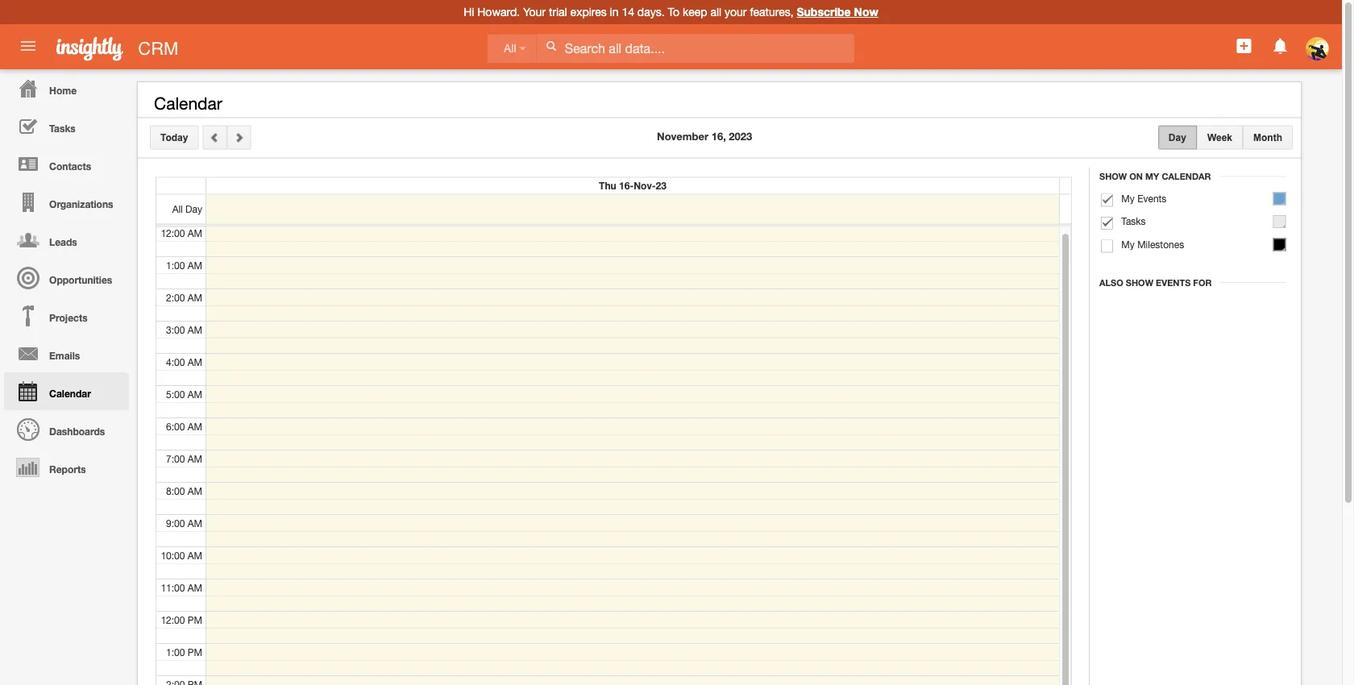 Task type: vqa. For each thing, say whether or not it's contained in the screenshot.
16,
yes



Task type: locate. For each thing, give the bounding box(es) containing it.
9 am from the top
[[188, 485, 202, 496]]

0 vertical spatial pm
[[188, 614, 202, 625]]

2 1:00 from the top
[[166, 646, 185, 657]]

0 horizontal spatial calendar
[[49, 388, 91, 399]]

show right also
[[1126, 277, 1154, 288]]

2023
[[729, 130, 752, 143]]

all down howard.
[[504, 42, 516, 55]]

my
[[1146, 171, 1160, 182], [1122, 193, 1135, 204], [1122, 239, 1135, 250]]

12:00 down 11:00
[[161, 614, 185, 625]]

also show events for
[[1100, 277, 1212, 288]]

1 pm from the top
[[188, 614, 202, 625]]

3:00
[[166, 324, 185, 335]]

notifications image
[[1271, 36, 1290, 56]]

1:00
[[166, 259, 185, 270], [166, 646, 185, 657]]

1 vertical spatial day
[[186, 204, 202, 215]]

day up the 12:00 am
[[186, 204, 202, 215]]

3 am from the top
[[188, 291, 202, 303]]

0 vertical spatial show
[[1100, 171, 1127, 182]]

am right 2:00
[[188, 291, 202, 303]]

8:00 am
[[166, 485, 202, 496]]

all
[[711, 5, 722, 19]]

am for 5:00 am
[[188, 388, 202, 399]]

show
[[1100, 171, 1127, 182], [1126, 277, 1154, 288]]

subscribe now link
[[797, 5, 879, 19]]

my right the my events checkbox
[[1122, 193, 1135, 204]]

1 vertical spatial 12:00
[[161, 614, 185, 625]]

features,
[[750, 5, 794, 19]]

am up '2:00 am'
[[188, 259, 202, 270]]

subscribe
[[797, 5, 851, 19]]

12:00 pm
[[161, 614, 202, 625]]

show left on
[[1100, 171, 1127, 182]]

day left week on the top of the page
[[1169, 132, 1187, 143]]

trial
[[549, 5, 567, 19]]

my right on
[[1146, 171, 1160, 182]]

6:00 am
[[166, 420, 202, 432]]

tasks down my events
[[1122, 216, 1146, 227]]

am right 6:00
[[188, 420, 202, 432]]

hi howard. your trial expires in 14 days. to keep all your features, subscribe now
[[464, 5, 879, 19]]

am for 7:00 am
[[188, 453, 202, 464]]

calendar up 'today'
[[154, 94, 222, 113]]

1 am from the top
[[188, 227, 202, 238]]

pm up 1:00 pm on the bottom of page
[[188, 614, 202, 625]]

contacts
[[49, 160, 91, 172]]

all up the 12:00 am
[[172, 204, 183, 215]]

november 16, 2023
[[657, 130, 752, 143]]

1 horizontal spatial day
[[1169, 132, 1187, 143]]

12:00
[[161, 227, 185, 238], [161, 614, 185, 625]]

my for my events
[[1122, 193, 1135, 204]]

am down all day
[[188, 227, 202, 238]]

1 vertical spatial events
[[1156, 277, 1191, 288]]

1 horizontal spatial calendar
[[154, 94, 222, 113]]

1 vertical spatial 1:00
[[166, 646, 185, 657]]

7 am from the top
[[188, 420, 202, 432]]

opportunities
[[49, 274, 112, 285]]

tasks up contacts link
[[49, 123, 76, 134]]

2 am from the top
[[188, 259, 202, 270]]

reports
[[49, 464, 86, 475]]

0 vertical spatial all
[[504, 42, 516, 55]]

4 am from the top
[[188, 324, 202, 335]]

pm
[[188, 614, 202, 625], [188, 646, 202, 657]]

1:00 down 12:00 pm
[[166, 646, 185, 657]]

0 vertical spatial 1:00
[[166, 259, 185, 270]]

1 12:00 from the top
[[161, 227, 185, 238]]

1:00 up 2:00
[[166, 259, 185, 270]]

events
[[1138, 193, 1167, 204], [1156, 277, 1191, 288]]

thu 16-nov-23
[[599, 180, 667, 191]]

1:00 for 1:00 am
[[166, 259, 185, 270]]

am right 3:00
[[188, 324, 202, 335]]

0 vertical spatial tasks
[[49, 123, 76, 134]]

calendar
[[154, 94, 222, 113], [1162, 171, 1211, 182], [49, 388, 91, 399]]

on
[[1130, 171, 1143, 182]]

0 vertical spatial calendar
[[154, 94, 222, 113]]

1 vertical spatial calendar
[[1162, 171, 1211, 182]]

2 12:00 from the top
[[161, 614, 185, 625]]

am right 4:00
[[188, 356, 202, 367]]

my for my milestones
[[1122, 239, 1135, 250]]

nov-
[[634, 180, 656, 191]]

12:00 for 12:00 am
[[161, 227, 185, 238]]

emails link
[[4, 335, 129, 372]]

10:00 am
[[161, 549, 202, 561]]

am right 11:00
[[188, 582, 202, 593]]

2 vertical spatial my
[[1122, 239, 1135, 250]]

2 pm from the top
[[188, 646, 202, 657]]

next image
[[233, 132, 245, 143]]

am
[[188, 227, 202, 238], [188, 259, 202, 270], [188, 291, 202, 303], [188, 324, 202, 335], [188, 356, 202, 367], [188, 388, 202, 399], [188, 420, 202, 432], [188, 453, 202, 464], [188, 485, 202, 496], [188, 517, 202, 528], [188, 549, 202, 561], [188, 582, 202, 593]]

am right 9:00
[[188, 517, 202, 528]]

5 am from the top
[[188, 356, 202, 367]]

3:00 am
[[166, 324, 202, 335]]

10 am from the top
[[188, 517, 202, 528]]

my milestones
[[1122, 239, 1184, 250]]

6 am from the top
[[188, 388, 202, 399]]

pm down 12:00 pm
[[188, 646, 202, 657]]

am right 7:00
[[188, 453, 202, 464]]

0 horizontal spatial all
[[172, 204, 183, 215]]

day button
[[1158, 125, 1197, 150]]

leads
[[49, 236, 77, 247]]

your
[[725, 5, 747, 19]]

all day
[[172, 204, 202, 215]]

am for 8:00 am
[[188, 485, 202, 496]]

month button
[[1243, 125, 1293, 150]]

day
[[1169, 132, 1187, 143], [186, 204, 202, 215]]

0 vertical spatial 12:00
[[161, 227, 185, 238]]

also
[[1100, 277, 1124, 288]]

expires
[[570, 5, 607, 19]]

calendar up dashboards link
[[49, 388, 91, 399]]

am right 5:00
[[188, 388, 202, 399]]

1 vertical spatial all
[[172, 204, 183, 215]]

tasks
[[49, 123, 76, 134], [1122, 216, 1146, 227]]

Tasks checkbox
[[1101, 217, 1113, 230]]

organizations link
[[4, 183, 129, 221]]

to
[[668, 5, 680, 19]]

1 vertical spatial my
[[1122, 193, 1135, 204]]

2 vertical spatial calendar
[[49, 388, 91, 399]]

leads link
[[4, 221, 129, 259]]

events down show on my calendar at top right
[[1138, 193, 1167, 204]]

am right 10:00
[[188, 549, 202, 561]]

reports link
[[4, 448, 129, 486]]

contacts link
[[4, 145, 129, 183]]

11 am from the top
[[188, 549, 202, 561]]

am right 8:00
[[188, 485, 202, 496]]

all
[[504, 42, 516, 55], [172, 204, 183, 215]]

calendar down day button at right
[[1162, 171, 1211, 182]]

events left the for
[[1156, 277, 1191, 288]]

1 vertical spatial pm
[[188, 646, 202, 657]]

0 vertical spatial day
[[1169, 132, 1187, 143]]

1:00 pm
[[166, 646, 202, 657]]

4:00 am
[[166, 356, 202, 367]]

8:00
[[166, 485, 185, 496]]

1:00 am
[[166, 259, 202, 270]]

am for 4:00 am
[[188, 356, 202, 367]]

12 am from the top
[[188, 582, 202, 593]]

navigation
[[0, 69, 129, 486]]

1 1:00 from the top
[[166, 259, 185, 270]]

8 am from the top
[[188, 453, 202, 464]]

12:00 down all day
[[161, 227, 185, 238]]

My Events checkbox
[[1101, 194, 1113, 207]]

1 horizontal spatial tasks
[[1122, 216, 1146, 227]]

my right my milestones option
[[1122, 239, 1135, 250]]

16,
[[712, 130, 726, 143]]

1:00 for 1:00 pm
[[166, 646, 185, 657]]

9:00 am
[[166, 517, 202, 528]]

11:00 am
[[161, 582, 202, 593]]

1 horizontal spatial all
[[504, 42, 516, 55]]

previous image
[[209, 132, 220, 143]]



Task type: describe. For each thing, give the bounding box(es) containing it.
navigation containing home
[[0, 69, 129, 486]]

emails
[[49, 350, 80, 361]]

home
[[49, 85, 77, 96]]

today button
[[150, 125, 199, 150]]

day inside day button
[[1169, 132, 1187, 143]]

projects
[[49, 312, 88, 323]]

am for 1:00 am
[[188, 259, 202, 270]]

days.
[[638, 5, 665, 19]]

1 vertical spatial tasks
[[1122, 216, 1146, 227]]

projects link
[[4, 297, 129, 335]]

2:00
[[166, 291, 185, 303]]

10:00
[[161, 549, 185, 561]]

am for 11:00 am
[[188, 582, 202, 593]]

am for 9:00 am
[[188, 517, 202, 528]]

november
[[657, 130, 709, 143]]

12:00 for 12:00 pm
[[161, 614, 185, 625]]

your
[[523, 5, 546, 19]]

calendar link
[[4, 372, 129, 410]]

home link
[[4, 69, 129, 107]]

keep
[[683, 5, 707, 19]]

month
[[1254, 132, 1283, 143]]

am for 6:00 am
[[188, 420, 202, 432]]

am for 3:00 am
[[188, 324, 202, 335]]

hi
[[464, 5, 474, 19]]

organizations
[[49, 198, 113, 210]]

pm for 12:00 pm
[[188, 614, 202, 625]]

crm
[[138, 38, 179, 58]]

0 vertical spatial events
[[1138, 193, 1167, 204]]

am for 10:00 am
[[188, 549, 202, 561]]

0 vertical spatial my
[[1146, 171, 1160, 182]]

5:00
[[166, 388, 185, 399]]

for
[[1193, 277, 1212, 288]]

today
[[160, 132, 188, 143]]

5:00 am
[[166, 388, 202, 399]]

6:00
[[166, 420, 185, 432]]

pm for 1:00 pm
[[188, 646, 202, 657]]

week button
[[1197, 125, 1243, 150]]

0 horizontal spatial tasks
[[49, 123, 76, 134]]

tasks link
[[4, 107, 129, 145]]

Search all data.... text field
[[537, 34, 854, 63]]

all for all day
[[172, 204, 183, 215]]

1 vertical spatial show
[[1126, 277, 1154, 288]]

0 horizontal spatial day
[[186, 204, 202, 215]]

dashboards
[[49, 426, 105, 437]]

9:00
[[166, 517, 185, 528]]

2 horizontal spatial calendar
[[1162, 171, 1211, 182]]

thu
[[599, 180, 616, 191]]

4:00
[[166, 356, 185, 367]]

milestones
[[1138, 239, 1184, 250]]

16-
[[619, 180, 634, 191]]

7:00
[[166, 453, 185, 464]]

dashboards link
[[4, 410, 129, 448]]

howard.
[[477, 5, 520, 19]]

week
[[1208, 132, 1233, 143]]

opportunities link
[[4, 259, 129, 297]]

now
[[854, 5, 879, 19]]

all link
[[488, 34, 536, 63]]

12:00 am
[[161, 227, 202, 238]]

14
[[622, 5, 634, 19]]

am for 12:00 am
[[188, 227, 202, 238]]

white image
[[546, 40, 557, 52]]

23
[[656, 180, 667, 191]]

2:00 am
[[166, 291, 202, 303]]

am for 2:00 am
[[188, 291, 202, 303]]

my events
[[1122, 193, 1167, 204]]

11:00
[[161, 582, 185, 593]]

in
[[610, 5, 619, 19]]

show on my calendar
[[1100, 171, 1211, 182]]

My Milestones checkbox
[[1101, 240, 1113, 253]]

all for all
[[504, 42, 516, 55]]

7:00 am
[[166, 453, 202, 464]]



